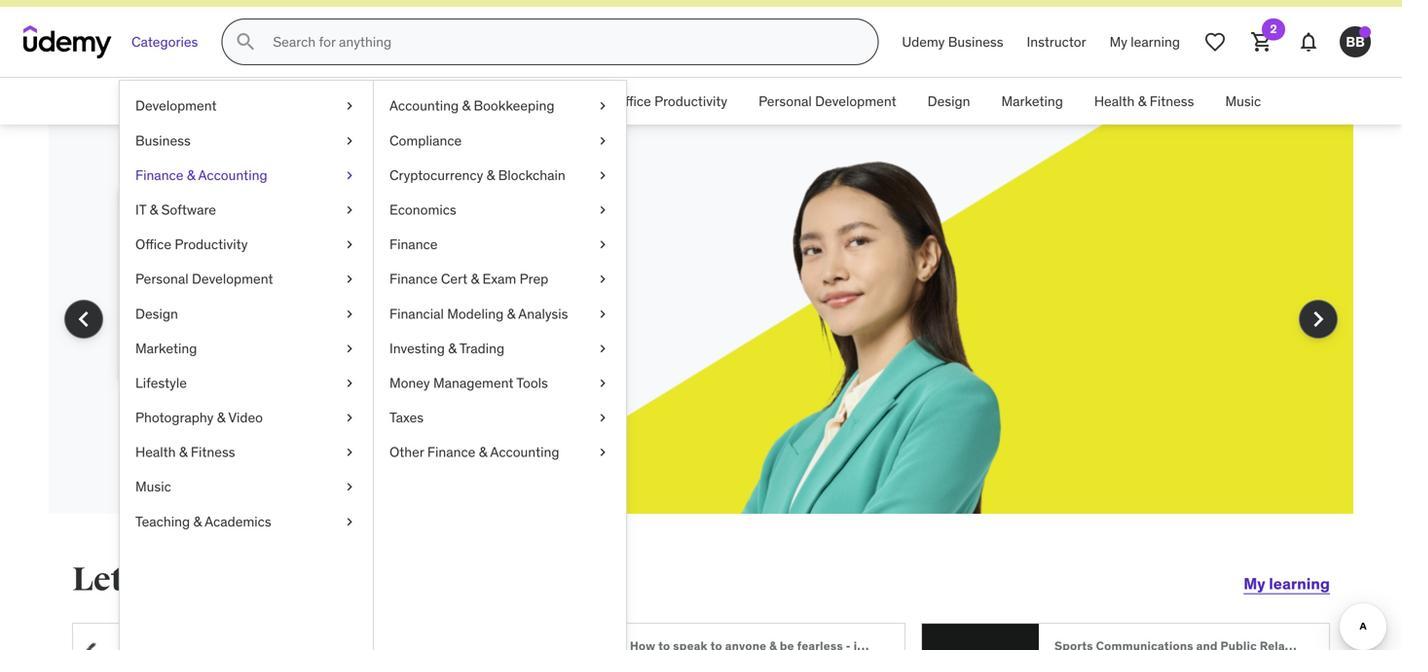 Task type: locate. For each thing, give the bounding box(es) containing it.
1 horizontal spatial software
[[529, 92, 584, 110]]

0 vertical spatial finance & accounting link
[[324, 78, 488, 125]]

0 horizontal spatial personal
[[135, 270, 189, 288]]

0 horizontal spatial music link
[[120, 470, 373, 505]]

1 horizontal spatial office productivity
[[615, 92, 728, 110]]

personal development link for health & fitness
[[743, 78, 912, 125]]

xsmall image for accounting & bookkeeping
[[595, 97, 611, 116]]

marketing for health & fitness
[[1002, 92, 1063, 110]]

health down photography
[[135, 444, 176, 461]]

finance & accounting
[[340, 92, 472, 110], [135, 166, 267, 184]]

21.
[[454, 319, 472, 339]]

xsmall image for finance
[[595, 235, 611, 254]]

music up teaching
[[135, 478, 171, 496]]

0 horizontal spatial personal development link
[[120, 262, 373, 297]]

1 vertical spatial music
[[135, 478, 171, 496]]

0 horizontal spatial office productivity
[[135, 236, 248, 253]]

1 vertical spatial finance & accounting
[[135, 166, 267, 184]]

1 horizontal spatial health & fitness link
[[1079, 78, 1210, 125]]

software up future
[[161, 201, 216, 219]]

finance & accounting up compliance
[[340, 92, 472, 110]]

xsmall image inside investing & trading link
[[595, 339, 611, 358]]

1 horizontal spatial it & software link
[[488, 78, 600, 125]]

0 horizontal spatial my
[[1110, 33, 1128, 51]]

1 vertical spatial marketing link
[[120, 331, 373, 366]]

development link
[[125, 78, 238, 125], [120, 89, 373, 123]]

1 vertical spatial office
[[135, 236, 171, 253]]

accounting & bookkeeping link
[[374, 89, 626, 123]]

xsmall image for photography & video
[[342, 409, 357, 428]]

xsmall image for health & fitness
[[342, 443, 357, 462]]

1 horizontal spatial my
[[1244, 574, 1266, 594]]

1 horizontal spatial office
[[615, 92, 651, 110]]

office up learn
[[135, 236, 171, 253]]

1 vertical spatial fitness
[[191, 444, 235, 461]]

instructor link
[[1015, 19, 1098, 65]]

it & software up compliance link
[[503, 92, 584, 110]]

my learning
[[1110, 33, 1180, 51], [1244, 574, 1330, 594]]

0 horizontal spatial it & software link
[[120, 193, 373, 227]]

1 horizontal spatial personal development
[[759, 92, 897, 110]]

0 vertical spatial productivity
[[655, 92, 728, 110]]

design for lifestyle
[[135, 305, 178, 323]]

0 horizontal spatial music
[[135, 478, 171, 496]]

xsmall image for music
[[342, 478, 357, 497]]

finance
[[340, 92, 388, 110], [135, 166, 184, 184], [390, 236, 438, 253], [390, 270, 438, 288], [427, 444, 476, 461]]

learning
[[1131, 33, 1180, 51], [1269, 574, 1330, 594]]

blockchain
[[498, 166, 566, 184]]

experts
[[335, 297, 387, 317]]

1 vertical spatial personal
[[135, 270, 189, 288]]

1 vertical spatial finance & accounting link
[[120, 158, 373, 193]]

marketing for lifestyle
[[135, 340, 197, 357]]

xsmall image inside cryptocurrency & blockchain link
[[595, 166, 611, 185]]

xsmall image inside other finance & accounting link
[[595, 443, 611, 462]]

office
[[615, 92, 651, 110], [135, 236, 171, 253]]

0 horizontal spatial fitness
[[191, 444, 235, 461]]

0 horizontal spatial productivity
[[175, 236, 248, 253]]

0 horizontal spatial health & fitness link
[[120, 435, 373, 470]]

xsmall image inside money management tools link
[[595, 374, 611, 393]]

1 vertical spatial my learning link
[[1244, 561, 1330, 608]]

music link
[[1210, 78, 1277, 125], [120, 470, 373, 505]]

1 vertical spatial design link
[[120, 297, 373, 331]]

udemy business link
[[890, 19, 1015, 65]]

xsmall image for cryptocurrency & blockchain
[[595, 166, 611, 185]]

it & software up future
[[135, 201, 216, 219]]

0 vertical spatial personal
[[759, 92, 812, 110]]

0 vertical spatial marketing
[[1002, 92, 1063, 110]]

self
[[245, 249, 302, 289]]

1 vertical spatial personal development link
[[120, 262, 373, 297]]

1 vertical spatial learning
[[1269, 574, 1330, 594]]

1 vertical spatial it
[[135, 201, 146, 219]]

marketing link down instructor link
[[986, 78, 1079, 125]]

economics link
[[374, 193, 626, 227]]

productivity
[[655, 92, 728, 110], [175, 236, 248, 253]]

from down real-
[[276, 319, 309, 339]]

1 horizontal spatial learning
[[1269, 574, 1330, 594]]

0 horizontal spatial finance & accounting
[[135, 166, 267, 184]]

xsmall image inside office productivity link
[[342, 235, 357, 254]]

from
[[224, 297, 257, 317], [391, 297, 424, 317], [276, 319, 309, 339]]

1 horizontal spatial personal development link
[[743, 78, 912, 125]]

1 horizontal spatial health & fitness
[[1095, 92, 1194, 110]]

teaching & academics link
[[120, 505, 373, 539]]

other
[[390, 444, 424, 461]]

my
[[1110, 33, 1128, 51], [1244, 574, 1266, 594]]

health down instructor link
[[1095, 92, 1135, 110]]

world
[[293, 297, 331, 317]]

bb
[[1346, 33, 1365, 50]]

0 vertical spatial marketing link
[[986, 78, 1079, 125]]

1 horizontal spatial design
[[928, 92, 971, 110]]

my learning link
[[1098, 19, 1192, 65], [1244, 561, 1330, 608]]

trading
[[460, 340, 505, 357]]

categories button
[[120, 19, 210, 65]]

xsmall image inside taxes "link"
[[595, 409, 611, 428]]

0 vertical spatial music
[[1226, 92, 1261, 110]]

design left skills
[[135, 305, 178, 323]]

skills
[[186, 297, 220, 317]]

1 horizontal spatial personal
[[759, 92, 812, 110]]

for
[[323, 210, 370, 250]]

0 vertical spatial my learning
[[1110, 33, 1180, 51]]

it & software link down the search for anything 'text box'
[[488, 78, 600, 125]]

0 vertical spatial office
[[615, 92, 651, 110]]

finance & accounting link up knowledge on the top of page
[[120, 158, 373, 193]]

0 horizontal spatial it
[[135, 201, 146, 219]]

courses
[[218, 319, 273, 339]]

0 vertical spatial it & software
[[503, 92, 584, 110]]

music link down 2 link
[[1210, 78, 1277, 125]]

it & software link up self
[[120, 193, 373, 227]]

health & fitness link
[[1079, 78, 1210, 125], [120, 435, 373, 470]]

1 horizontal spatial marketing link
[[986, 78, 1079, 125]]

xsmall image for office productivity
[[342, 235, 357, 254]]

marketing link
[[986, 78, 1079, 125], [120, 331, 373, 366]]

1 horizontal spatial business
[[948, 33, 1004, 51]]

design down udemy business link
[[928, 92, 971, 110]]

office productivity link
[[600, 78, 743, 125], [120, 227, 373, 262]]

personal development link for lifestyle
[[120, 262, 373, 297]]

software
[[529, 92, 584, 110], [161, 201, 216, 219]]

1 vertical spatial my
[[1244, 574, 1266, 594]]

xsmall image inside accounting & bookkeeping link
[[595, 97, 611, 116]]

xsmall image for taxes
[[595, 409, 611, 428]]

0 horizontal spatial marketing link
[[120, 331, 373, 366]]

0 horizontal spatial office productivity link
[[120, 227, 373, 262]]

management
[[433, 374, 514, 392]]

design link
[[912, 78, 986, 125], [120, 297, 373, 331]]

from up courses at the left of page
[[224, 297, 257, 317]]

finance for finance & accounting link for health & fitness
[[340, 92, 388, 110]]

personal
[[759, 92, 812, 110], [135, 270, 189, 288]]

office productivity link for lifestyle
[[120, 227, 373, 262]]

0 vertical spatial it & software link
[[488, 78, 600, 125]]

2
[[1270, 22, 1277, 37]]

xsmall image
[[342, 97, 357, 116], [595, 131, 611, 150], [342, 166, 357, 185], [595, 166, 611, 185], [342, 201, 357, 220], [595, 201, 611, 220], [342, 235, 357, 254], [342, 305, 357, 324], [595, 305, 611, 324], [342, 443, 357, 462], [595, 443, 611, 462], [342, 513, 357, 532]]

1 horizontal spatial fitness
[[1150, 92, 1194, 110]]

1 vertical spatial office productivity
[[135, 236, 248, 253]]

let's
[[72, 560, 146, 601]]

1 vertical spatial marketing
[[135, 340, 197, 357]]

0 horizontal spatial from
[[224, 297, 257, 317]]

1 horizontal spatial it
[[503, 92, 514, 110]]

xsmall image inside it & software link
[[342, 201, 357, 220]]

0 horizontal spatial my learning link
[[1098, 19, 1192, 65]]

xsmall image inside teaching & academics link
[[342, 513, 357, 532]]

accounting
[[403, 92, 472, 110], [390, 97, 459, 115], [198, 166, 267, 184], [490, 444, 560, 461]]

finance & accounting link up compliance
[[324, 78, 488, 125]]

1 horizontal spatial finance & accounting
[[340, 92, 472, 110]]

health & fitness link down video
[[120, 435, 373, 470]]

categories
[[131, 33, 198, 51]]

cryptocurrency & blockchain link
[[374, 158, 626, 193]]

1 vertical spatial health
[[135, 444, 176, 461]]

xsmall image for marketing
[[342, 339, 357, 358]]

music down 2 link
[[1226, 92, 1261, 110]]

design
[[928, 92, 971, 110], [135, 305, 178, 323]]

finance & accounting for health & fitness
[[340, 92, 472, 110]]

xsmall image inside compliance link
[[595, 131, 611, 150]]

udemy business
[[902, 33, 1004, 51]]

through
[[364, 319, 418, 339]]

video
[[228, 409, 263, 427]]

xsmall image inside financial modeling & analysis 'link'
[[595, 305, 611, 324]]

1 horizontal spatial productivity
[[655, 92, 728, 110]]

modeling
[[447, 305, 504, 323]]

development link down submit search image
[[120, 89, 373, 123]]

1 vertical spatial music link
[[120, 470, 373, 505]]

from up through
[[391, 297, 424, 317]]

personal development link
[[743, 78, 912, 125], [120, 262, 373, 297]]

xsmall image inside design link
[[342, 305, 357, 324]]

office down the search for anything 'text box'
[[615, 92, 651, 110]]

1 vertical spatial productivity
[[175, 236, 248, 253]]

exam
[[483, 270, 516, 288]]

marketing link down real-
[[120, 331, 373, 366]]

1 horizontal spatial my learning link
[[1244, 561, 1330, 608]]

personal development
[[759, 92, 897, 110], [135, 270, 273, 288]]

0 vertical spatial fitness
[[1150, 92, 1194, 110]]

compliance link
[[374, 123, 626, 158]]

it & software for lifestyle
[[135, 201, 216, 219]]

development link for health & fitness
[[125, 78, 238, 125]]

0 horizontal spatial health
[[135, 444, 176, 461]]

0 vertical spatial learning
[[1131, 33, 1180, 51]]

cryptocurrency
[[390, 166, 483, 184]]

xsmall image for financial modeling & analysis
[[595, 305, 611, 324]]

1 vertical spatial software
[[161, 201, 216, 219]]

health & fitness link down wishlist image
[[1079, 78, 1210, 125]]

it
[[503, 92, 514, 110], [135, 201, 146, 219]]

2 link
[[1239, 19, 1286, 65]]

around
[[428, 297, 476, 317]]

instructor
[[1027, 33, 1086, 51]]

1 vertical spatial my learning
[[1244, 574, 1330, 594]]

it up compliance link
[[503, 92, 514, 110]]

bb link
[[1332, 19, 1379, 65]]

business link
[[120, 123, 373, 158]]

xsmall image inside photography & video link
[[342, 409, 357, 428]]

0 vertical spatial design link
[[912, 78, 986, 125]]

design link down self
[[120, 297, 373, 331]]

xsmall image inside "finance" link
[[595, 235, 611, 254]]

1 horizontal spatial health
[[1095, 92, 1135, 110]]

cert
[[441, 270, 468, 288]]

software down the search for anything 'text box'
[[529, 92, 584, 110]]

0 vertical spatial personal development link
[[743, 78, 912, 125]]

1 horizontal spatial marketing
[[1002, 92, 1063, 110]]

xsmall image inside finance cert & exam prep link
[[595, 270, 611, 289]]

xsmall image
[[595, 97, 611, 116], [342, 131, 357, 150], [595, 235, 611, 254], [342, 270, 357, 289], [595, 270, 611, 289], [342, 339, 357, 358], [595, 339, 611, 358], [342, 374, 357, 393], [595, 374, 611, 393], [342, 409, 357, 428], [595, 409, 611, 428], [342, 478, 357, 497]]

1 horizontal spatial my learning
[[1244, 574, 1330, 594]]

xsmall image for development
[[342, 97, 357, 116]]

0 vertical spatial finance & accounting
[[340, 92, 472, 110]]

marketing
[[1002, 92, 1063, 110], [135, 340, 197, 357]]

music link up academics
[[120, 470, 373, 505]]

1 vertical spatial design
[[135, 305, 178, 323]]

development
[[141, 92, 222, 110], [815, 92, 897, 110], [135, 97, 217, 115], [192, 270, 273, 288]]

design link down udemy business link
[[912, 78, 986, 125]]

&
[[391, 92, 400, 110], [517, 92, 526, 110], [1138, 92, 1147, 110], [462, 97, 470, 115], [187, 166, 195, 184], [487, 166, 495, 184], [150, 201, 158, 219], [471, 270, 479, 288], [507, 305, 515, 323], [448, 340, 457, 357], [217, 409, 225, 427], [179, 444, 188, 461], [479, 444, 487, 461], [193, 513, 202, 531]]

1 vertical spatial business
[[135, 132, 191, 149]]

0 vertical spatial software
[[529, 92, 584, 110]]

it up future
[[135, 201, 146, 219]]

0 vertical spatial office productivity link
[[600, 78, 743, 125]]

xsmall image inside the lifestyle link
[[342, 374, 357, 393]]

office productivity link for health & fitness
[[600, 78, 743, 125]]

1 horizontal spatial office productivity link
[[600, 78, 743, 125]]

xsmall image inside economics link
[[595, 201, 611, 220]]

1 vertical spatial it & software
[[135, 201, 216, 219]]

0 horizontal spatial design link
[[120, 297, 373, 331]]

software for lifestyle
[[161, 201, 216, 219]]

teaching & academics
[[135, 513, 271, 531]]

0 horizontal spatial marketing
[[135, 340, 197, 357]]

0 horizontal spatial office
[[135, 236, 171, 253]]

development link down categories dropdown button
[[125, 78, 238, 125]]

0 horizontal spatial software
[[161, 201, 216, 219]]

xsmall image for other finance & accounting
[[595, 443, 611, 462]]

0 horizontal spatial health & fitness
[[135, 444, 235, 461]]

it & software
[[503, 92, 584, 110], [135, 201, 216, 219]]

0 horizontal spatial personal development
[[135, 270, 273, 288]]

taxes
[[390, 409, 424, 427]]

1 vertical spatial personal development
[[135, 270, 273, 288]]

0 vertical spatial business
[[948, 33, 1004, 51]]

marketing down instructor link
[[1002, 92, 1063, 110]]

0 vertical spatial personal development
[[759, 92, 897, 110]]

finance & accounting down business link
[[135, 166, 267, 184]]

carousel element
[[49, 125, 1354, 561]]

0 vertical spatial design
[[928, 92, 971, 110]]

xsmall image inside the development link
[[342, 97, 357, 116]]

office productivity for lifestyle
[[135, 236, 248, 253]]

xsmall image inside business link
[[342, 131, 357, 150]]

xsmall image for it & software
[[342, 201, 357, 220]]

music
[[1226, 92, 1261, 110], [135, 478, 171, 496]]

design link for lifestyle
[[120, 297, 373, 331]]

0 vertical spatial my learning link
[[1098, 19, 1192, 65]]

marketing down globe.
[[135, 340, 197, 357]]

udemy image
[[23, 26, 112, 59]]



Task type: vqa. For each thing, say whether or not it's contained in the screenshot.
the leftmost Design
yes



Task type: describe. For each thing, give the bounding box(es) containing it.
xsmall image for teaching & academics
[[342, 513, 357, 532]]

previous image
[[68, 304, 99, 335]]

financial
[[390, 305, 444, 323]]

software for health & fitness
[[529, 92, 584, 110]]

0 vertical spatial health
[[1095, 92, 1135, 110]]

it for health & fitness
[[503, 92, 514, 110]]

next image
[[1303, 304, 1334, 335]]

wishlist image
[[1204, 30, 1227, 54]]

money management tools
[[390, 374, 548, 392]]

xsmall image for money management tools
[[595, 374, 611, 393]]

design link for health & fitness
[[912, 78, 986, 125]]

tools
[[517, 374, 548, 392]]

office productivity for health & fitness
[[615, 92, 728, 110]]

other finance & accounting
[[390, 444, 560, 461]]

learn
[[142, 297, 182, 317]]

money
[[390, 374, 430, 392]]

1 vertical spatial health & fitness link
[[120, 435, 373, 470]]

taxes link
[[374, 401, 626, 435]]

notifications image
[[1297, 30, 1321, 54]]

it & software for health & fitness
[[503, 92, 584, 110]]

productivity for lifestyle
[[175, 236, 248, 253]]

investing
[[390, 340, 445, 357]]

economics
[[390, 201, 457, 219]]

0 horizontal spatial business
[[135, 132, 191, 149]]

it for lifestyle
[[135, 201, 146, 219]]

real-
[[261, 297, 293, 317]]

xsmall image for finance cert & exam prep
[[595, 270, 611, 289]]

academics
[[205, 513, 271, 531]]

teaching
[[135, 513, 190, 531]]

knowledge
[[142, 210, 317, 250]]

bookkeeping
[[474, 97, 555, 115]]

future
[[142, 249, 239, 289]]

it & software link for lifestyle
[[120, 193, 373, 227]]

photography & video
[[135, 409, 263, 427]]

compliance
[[390, 132, 462, 149]]

office for health & fitness
[[615, 92, 651, 110]]

get
[[189, 319, 214, 339]]

udemy
[[902, 33, 945, 51]]

photography
[[135, 409, 214, 427]]

xsmall image for compliance
[[595, 131, 611, 150]]

$12.99
[[313, 319, 360, 339]]

1 horizontal spatial music
[[1226, 92, 1261, 110]]

0 vertical spatial health & fitness link
[[1079, 78, 1210, 125]]

xsmall image for lifestyle
[[342, 374, 357, 393]]

1 horizontal spatial from
[[276, 319, 309, 339]]

accounting & bookkeeping
[[390, 97, 555, 115]]

office for lifestyle
[[135, 236, 171, 253]]

submit search image
[[234, 30, 257, 54]]

0 vertical spatial music link
[[1210, 78, 1277, 125]]

your
[[376, 210, 448, 250]]

money management tools link
[[374, 366, 626, 401]]

finance for finance cert & exam prep link
[[390, 270, 438, 288]]

financial modeling & analysis
[[390, 305, 568, 323]]

knowledge for your future self learn skills from real-world experts from around the globe. get courses from $12.99 through dec 21.
[[142, 210, 503, 339]]

marketing link for health & fitness
[[986, 78, 1079, 125]]

start
[[152, 560, 227, 601]]

cryptocurrency & blockchain
[[390, 166, 566, 184]]

let's start learning, bob
[[72, 560, 444, 601]]

learning for left my learning "link"
[[1131, 33, 1180, 51]]

0 vertical spatial health & fitness
[[1095, 92, 1194, 110]]

xsmall image for design
[[342, 305, 357, 324]]

finance link
[[374, 227, 626, 262]]

lifestyle
[[135, 374, 187, 392]]

2 horizontal spatial from
[[391, 297, 424, 317]]

globe.
[[142, 319, 185, 339]]

investing & trading link
[[374, 331, 626, 366]]

lifestyle link
[[120, 366, 373, 401]]

finance & accounting for lifestyle
[[135, 166, 267, 184]]

finance & accounting link for health & fitness
[[324, 78, 488, 125]]

photography & video link
[[120, 401, 373, 435]]

Search for anything text field
[[269, 26, 854, 59]]

1 vertical spatial health & fitness
[[135, 444, 235, 461]]

xsmall image for personal development
[[342, 270, 357, 289]]

financial modeling & analysis link
[[374, 297, 626, 331]]

xsmall image for finance & accounting
[[342, 166, 357, 185]]

xsmall image for business
[[342, 131, 357, 150]]

design for health & fitness
[[928, 92, 971, 110]]

productivity for health & fitness
[[655, 92, 728, 110]]

other finance & accounting link
[[374, 435, 626, 470]]

0 horizontal spatial my learning
[[1110, 33, 1180, 51]]

& inside 'link'
[[507, 305, 515, 323]]

development link for lifestyle
[[120, 89, 373, 123]]

personal for lifestyle
[[135, 270, 189, 288]]

xsmall image for investing & trading
[[595, 339, 611, 358]]

finance cert & exam prep
[[390, 270, 549, 288]]

finance & accounting link for lifestyle
[[120, 158, 373, 193]]

learning for bottom my learning "link"
[[1269, 574, 1330, 594]]

personal development for health & fitness
[[759, 92, 897, 110]]

marketing link for lifestyle
[[120, 331, 373, 366]]

investing & trading
[[390, 340, 505, 357]]

dec
[[422, 319, 450, 339]]

personal for health & fitness
[[759, 92, 812, 110]]

xsmall image for economics
[[595, 201, 611, 220]]

shopping cart with 2 items image
[[1251, 30, 1274, 54]]

personal development for lifestyle
[[135, 270, 273, 288]]

finance cert & exam prep link
[[374, 262, 626, 297]]

the
[[480, 297, 503, 317]]

prep
[[520, 270, 549, 288]]

bob
[[381, 560, 444, 601]]

you have alerts image
[[1360, 26, 1371, 38]]

learning,
[[234, 560, 375, 601]]

it & software link for health & fitness
[[488, 78, 600, 125]]

analysis
[[518, 305, 568, 323]]

finance for finance & accounting link associated with lifestyle
[[135, 166, 184, 184]]



